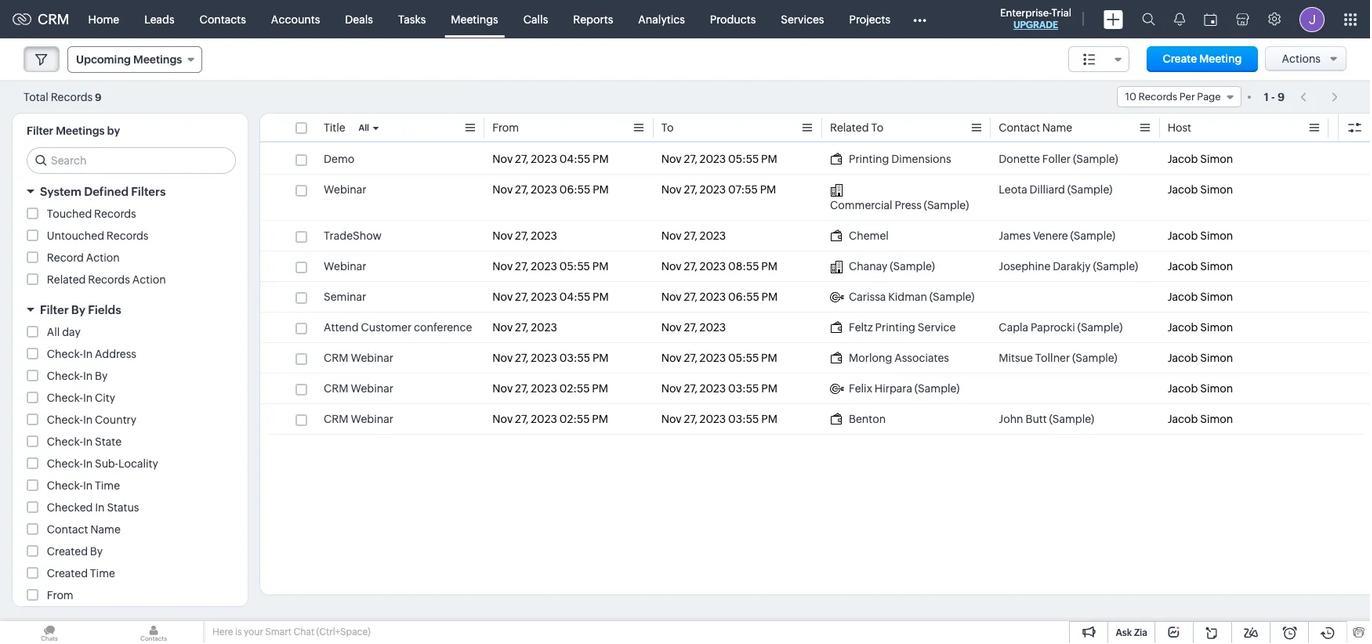 Task type: locate. For each thing, give the bounding box(es) containing it.
2 vertical spatial by
[[90, 546, 103, 558]]

webinar link for nov 27, 2023 05:55 pm
[[324, 259, 367, 274]]

josephine darakjy (sample)
[[999, 260, 1139, 273]]

pm
[[593, 153, 609, 165], [762, 153, 778, 165], [593, 184, 609, 196], [760, 184, 777, 196], [593, 260, 609, 273], [762, 260, 778, 273], [593, 291, 609, 303], [762, 291, 778, 303], [593, 352, 609, 365], [762, 352, 778, 365], [592, 383, 609, 395], [762, 383, 778, 395], [592, 413, 609, 426], [762, 413, 778, 426]]

john butt (sample)
[[999, 413, 1095, 426]]

2 created from the top
[[47, 568, 88, 580]]

1 horizontal spatial name
[[1043, 122, 1073, 134]]

crm for morlong associates
[[324, 352, 349, 365]]

jacob for josephine darakjy (sample)
[[1168, 260, 1199, 273]]

benton
[[849, 413, 886, 426]]

crm webinar for felix
[[324, 383, 394, 395]]

tasks link
[[386, 0, 439, 38]]

simon
[[1201, 153, 1234, 165], [1201, 184, 1234, 196], [1201, 230, 1234, 242], [1201, 260, 1234, 273], [1201, 291, 1234, 303], [1201, 322, 1234, 334], [1201, 352, 1234, 365], [1201, 383, 1234, 395], [1201, 413, 1234, 426]]

by for filter
[[71, 303, 85, 317]]

0 vertical spatial all
[[359, 123, 369, 133]]

ask zia
[[1116, 628, 1148, 639]]

locality
[[118, 458, 158, 471]]

1 vertical spatial related
[[47, 274, 86, 286]]

contact
[[999, 122, 1041, 134], [47, 524, 88, 536]]

nov 27, 2023 08:55 pm
[[662, 260, 778, 273]]

webinar link
[[324, 182, 367, 198], [324, 259, 367, 274]]

1 02:55 from the top
[[560, 383, 590, 395]]

9 for total records 9
[[95, 91, 102, 103]]

1 horizontal spatial contact
[[999, 122, 1041, 134]]

0 vertical spatial crm webinar link
[[324, 351, 394, 366]]

meetings left calls 'link'
[[451, 13, 499, 25]]

2 simon from the top
[[1201, 184, 1234, 196]]

8 simon from the top
[[1201, 383, 1234, 395]]

checked in status
[[47, 502, 139, 514]]

4 jacob simon from the top
[[1168, 260, 1234, 273]]

02:55 for felix hirpara (sample)
[[560, 383, 590, 395]]

(sample) right foller
[[1074, 153, 1119, 165]]

1 horizontal spatial meetings
[[133, 53, 182, 66]]

donette foller (sample) link
[[999, 151, 1119, 167]]

calls link
[[511, 0, 561, 38]]

records up the filter meetings by
[[51, 91, 93, 103]]

check-in country
[[47, 414, 137, 427]]

0 vertical spatial action
[[86, 252, 120, 264]]

6 jacob from the top
[[1168, 322, 1199, 334]]

action up filter by fields dropdown button
[[132, 274, 166, 286]]

27,
[[515, 153, 529, 165], [684, 153, 698, 165], [515, 184, 529, 196], [684, 184, 698, 196], [515, 230, 529, 242], [684, 230, 698, 242], [515, 260, 529, 273], [684, 260, 698, 273], [515, 291, 529, 303], [684, 291, 698, 303], [515, 322, 529, 334], [684, 322, 698, 334], [515, 352, 529, 365], [684, 352, 698, 365], [515, 383, 529, 395], [684, 383, 698, 395], [515, 413, 529, 426], [684, 413, 698, 426]]

in up checked in status
[[83, 480, 93, 492]]

(sample)
[[1074, 153, 1119, 165], [1068, 184, 1113, 196], [924, 199, 970, 212], [1071, 230, 1116, 242], [890, 260, 936, 273], [1094, 260, 1139, 273], [930, 291, 975, 303], [1078, 322, 1123, 334], [1073, 352, 1118, 365], [915, 383, 960, 395], [1050, 413, 1095, 426]]

7 jacob simon from the top
[[1168, 352, 1234, 365]]

1 check- from the top
[[47, 348, 83, 361]]

9 down upcoming
[[95, 91, 102, 103]]

check- up check-in time
[[47, 458, 83, 471]]

1 horizontal spatial nov 27, 2023 06:55 pm
[[662, 291, 778, 303]]

zia
[[1135, 628, 1148, 639]]

0 vertical spatial by
[[71, 303, 85, 317]]

1 vertical spatial nov 27, 2023 03:55 pm
[[662, 383, 778, 395]]

1 nov 27, 2023 02:55 pm from the top
[[493, 383, 609, 395]]

0 vertical spatial nov 27, 2023 06:55 pm
[[493, 184, 609, 196]]

in for state
[[83, 436, 93, 449]]

0 vertical spatial 02:55
[[560, 383, 590, 395]]

6 jacob simon from the top
[[1168, 322, 1234, 334]]

(sample) right the "butt"
[[1050, 413, 1095, 426]]

printing dimensions
[[849, 153, 952, 165]]

(sample) right press
[[924, 199, 970, 212]]

name
[[1043, 122, 1073, 134], [90, 524, 121, 536]]

create
[[1163, 53, 1198, 65]]

1 crm webinar link from the top
[[324, 351, 394, 366]]

products link
[[698, 0, 769, 38]]

carissa kidman (sample)
[[849, 291, 975, 303]]

0 vertical spatial from
[[493, 122, 519, 134]]

related up printing dimensions link
[[830, 122, 869, 134]]

2 horizontal spatial meetings
[[451, 13, 499, 25]]

1 vertical spatial printing
[[876, 322, 916, 334]]

crm webinar link for morlong
[[324, 351, 394, 366]]

check- down check-in city
[[47, 414, 83, 427]]

(sample) for felix hirpara (sample)
[[915, 383, 960, 395]]

Upcoming Meetings field
[[67, 46, 203, 73]]

created by
[[47, 546, 103, 558]]

0 vertical spatial nov 27, 2023 02:55 pm
[[493, 383, 609, 395]]

1 crm webinar from the top
[[324, 352, 394, 365]]

1 vertical spatial nov 27, 2023 04:55 pm
[[493, 291, 609, 303]]

by up city
[[95, 370, 108, 383]]

1 vertical spatial all
[[47, 326, 60, 339]]

here is your smart chat (ctrl+space)
[[213, 627, 371, 638]]

morlong associates link
[[830, 351, 950, 366]]

ask
[[1116, 628, 1133, 639]]

1 webinar link from the top
[[324, 182, 367, 198]]

1 vertical spatial 03:55
[[729, 383, 759, 395]]

1 vertical spatial action
[[132, 274, 166, 286]]

name up foller
[[1043, 122, 1073, 134]]

08:55
[[729, 260, 759, 273]]

filter for filter meetings by
[[27, 125, 53, 137]]

Other Modules field
[[904, 7, 937, 32]]

touched records
[[47, 208, 136, 220]]

0 horizontal spatial name
[[90, 524, 121, 536]]

all right title
[[359, 123, 369, 133]]

5 simon from the top
[[1201, 291, 1234, 303]]

day
[[62, 326, 81, 339]]

in down check-in address
[[83, 370, 93, 383]]

2 vertical spatial crm webinar link
[[324, 412, 394, 427]]

0 vertical spatial time
[[95, 480, 120, 492]]

2 04:55 from the top
[[560, 291, 591, 303]]

(sample) right darakjy
[[1094, 260, 1139, 273]]

10 records per page
[[1126, 91, 1222, 103]]

(sample) up service
[[930, 291, 975, 303]]

(sample) for james venere (sample)
[[1071, 230, 1116, 242]]

analytics
[[639, 13, 685, 25]]

2 crm webinar link from the top
[[324, 381, 394, 397]]

check- for check-in country
[[47, 414, 83, 427]]

check- for check-in state
[[47, 436, 83, 449]]

in left sub-
[[83, 458, 93, 471]]

3 jacob simon from the top
[[1168, 230, 1234, 242]]

filter up all day
[[40, 303, 69, 317]]

commercial
[[830, 199, 893, 212]]

3 simon from the top
[[1201, 230, 1234, 242]]

0 horizontal spatial meetings
[[56, 125, 105, 137]]

4 jacob from the top
[[1168, 260, 1199, 273]]

1 vertical spatial 04:55
[[560, 291, 591, 303]]

in for sub-
[[83, 458, 93, 471]]

contact name up created by
[[47, 524, 121, 536]]

check- down check-in country
[[47, 436, 83, 449]]

1 simon from the top
[[1201, 153, 1234, 165]]

0 horizontal spatial contact
[[47, 524, 88, 536]]

search image
[[1143, 13, 1156, 26]]

1 vertical spatial 06:55
[[729, 291, 760, 303]]

(sample) inside 'link'
[[1078, 322, 1123, 334]]

total
[[24, 91, 48, 103]]

printing down related to
[[849, 153, 890, 165]]

by up created time
[[90, 546, 103, 558]]

crm for benton
[[324, 413, 349, 426]]

2 jacob simon from the top
[[1168, 184, 1234, 196]]

home link
[[76, 0, 132, 38]]

signals element
[[1165, 0, 1195, 38]]

leota dilliard (sample)
[[999, 184, 1113, 196]]

meetings left "by"
[[56, 125, 105, 137]]

created down created by
[[47, 568, 88, 580]]

meetings inside field
[[133, 53, 182, 66]]

check- down check-in by
[[47, 392, 83, 405]]

check- up check-in city
[[47, 370, 83, 383]]

0 vertical spatial meetings
[[451, 13, 499, 25]]

nov 27, 2023 04:55 pm for nov 27, 2023 05:55 pm
[[493, 153, 609, 165]]

(sample) for commercial press (sample)
[[924, 199, 970, 212]]

1 vertical spatial created
[[47, 568, 88, 580]]

webinar link down demo link
[[324, 182, 367, 198]]

fields
[[88, 303, 121, 317]]

10 Records Per Page field
[[1117, 86, 1242, 107]]

2 webinar link from the top
[[324, 259, 367, 274]]

0 vertical spatial nov 27, 2023 04:55 pm
[[493, 153, 609, 165]]

3 check- from the top
[[47, 392, 83, 405]]

filter by fields
[[40, 303, 121, 317]]

filter inside dropdown button
[[40, 303, 69, 317]]

0 vertical spatial printing
[[849, 153, 890, 165]]

nov 27, 2023 05:55 pm for nov 27, 2023 04:55 pm
[[662, 153, 778, 165]]

meetings down leads link
[[133, 53, 182, 66]]

crm for felix hirpara (sample)
[[324, 383, 349, 395]]

in for status
[[95, 502, 105, 514]]

calendar image
[[1205, 13, 1218, 25]]

1 horizontal spatial 06:55
[[729, 291, 760, 303]]

6 simon from the top
[[1201, 322, 1234, 334]]

by up "day"
[[71, 303, 85, 317]]

None field
[[1069, 46, 1130, 72]]

time down sub-
[[95, 480, 120, 492]]

capla paprocki (sample) link
[[999, 320, 1123, 336]]

3 jacob from the top
[[1168, 230, 1199, 242]]

9
[[1278, 91, 1285, 103], [95, 91, 102, 103]]

05:55 for nov 27, 2023 04:55 pm
[[729, 153, 759, 165]]

0 horizontal spatial all
[[47, 326, 60, 339]]

1 jacob simon from the top
[[1168, 153, 1234, 165]]

attend customer conference
[[324, 322, 472, 334]]

0 horizontal spatial action
[[86, 252, 120, 264]]

1 vertical spatial nov 27, 2023 06:55 pm
[[662, 291, 778, 303]]

1 nov 27, 2023 04:55 pm from the top
[[493, 153, 609, 165]]

chanay (sample)
[[849, 260, 936, 273]]

jacob simon for john butt (sample)
[[1168, 413, 1234, 426]]

nov 27, 2023 03:55 pm for benton
[[662, 413, 778, 426]]

9 jacob simon from the top
[[1168, 413, 1234, 426]]

7 jacob from the top
[[1168, 352, 1199, 365]]

1 vertical spatial contact
[[47, 524, 88, 536]]

country
[[95, 414, 137, 427]]

(sample) for leota dilliard (sample)
[[1068, 184, 1113, 196]]

time down created by
[[90, 568, 115, 580]]

0 horizontal spatial to
[[662, 122, 674, 134]]

created up created time
[[47, 546, 88, 558]]

1 vertical spatial meetings
[[133, 53, 182, 66]]

by inside filter by fields dropdown button
[[71, 303, 85, 317]]

(sample) down associates
[[915, 383, 960, 395]]

filter down total
[[27, 125, 53, 137]]

1 vertical spatial webinar link
[[324, 259, 367, 274]]

1 horizontal spatial 9
[[1278, 91, 1285, 103]]

0 vertical spatial related
[[830, 122, 869, 134]]

paprocki
[[1031, 322, 1076, 334]]

in left the status
[[95, 502, 105, 514]]

0 horizontal spatial contact name
[[47, 524, 121, 536]]

in up check-in by
[[83, 348, 93, 361]]

check- for check-in by
[[47, 370, 83, 383]]

all left "day"
[[47, 326, 60, 339]]

(sample) right paprocki
[[1078, 322, 1123, 334]]

1 04:55 from the top
[[560, 153, 591, 165]]

action
[[86, 252, 120, 264], [132, 274, 166, 286]]

0 vertical spatial crm webinar
[[324, 352, 394, 365]]

associates
[[895, 352, 950, 365]]

simon for mitsue tollner (sample)
[[1201, 352, 1234, 365]]

records down touched records
[[107, 230, 149, 242]]

demo link
[[324, 151, 355, 167]]

6 check- from the top
[[47, 458, 83, 471]]

9 inside total records 9
[[95, 91, 102, 103]]

1 horizontal spatial to
[[872, 122, 884, 134]]

create menu image
[[1104, 10, 1124, 29]]

0 vertical spatial 04:55
[[560, 153, 591, 165]]

webinar link up seminar link
[[324, 259, 367, 274]]

webinar for benton
[[351, 413, 394, 426]]

3 crm webinar link from the top
[[324, 412, 394, 427]]

navigation
[[1293, 85, 1347, 108]]

contact down checked
[[47, 524, 88, 536]]

1 jacob from the top
[[1168, 153, 1199, 165]]

0 vertical spatial webinar link
[[324, 182, 367, 198]]

check-in address
[[47, 348, 136, 361]]

2 vertical spatial crm webinar
[[324, 413, 394, 426]]

contact up donette
[[999, 122, 1041, 134]]

2 vertical spatial nov 27, 2023 03:55 pm
[[662, 413, 778, 426]]

5 check- from the top
[[47, 436, 83, 449]]

check- down all day
[[47, 348, 83, 361]]

(sample) up darakjy
[[1071, 230, 1116, 242]]

2 vertical spatial 03:55
[[729, 413, 759, 426]]

jacob for donette foller (sample)
[[1168, 153, 1199, 165]]

1 horizontal spatial related
[[830, 122, 869, 134]]

in left state
[[83, 436, 93, 449]]

by
[[107, 125, 120, 137]]

0 vertical spatial 05:55
[[729, 153, 759, 165]]

0 horizontal spatial 9
[[95, 91, 102, 103]]

2 crm webinar from the top
[[324, 383, 394, 395]]

0 horizontal spatial related
[[47, 274, 86, 286]]

sub-
[[95, 458, 118, 471]]

feltz
[[849, 322, 873, 334]]

1 vertical spatial nov 27, 2023 02:55 pm
[[493, 413, 609, 426]]

(sample) for josephine darakjy (sample)
[[1094, 260, 1139, 273]]

records right 10
[[1139, 91, 1178, 103]]

2 check- from the top
[[47, 370, 83, 383]]

0 vertical spatial filter
[[27, 125, 53, 137]]

(sample) up the carissa kidman (sample)
[[890, 260, 936, 273]]

9 simon from the top
[[1201, 413, 1234, 426]]

0 vertical spatial created
[[47, 546, 88, 558]]

9 jacob from the top
[[1168, 413, 1199, 426]]

james venere (sample) link
[[999, 228, 1116, 244]]

nov 27, 2023 04:55 pm
[[493, 153, 609, 165], [493, 291, 609, 303]]

to
[[662, 122, 674, 134], [872, 122, 884, 134]]

check- up checked
[[47, 480, 83, 492]]

4 simon from the top
[[1201, 260, 1234, 273]]

webinar
[[324, 184, 367, 196], [324, 260, 367, 273], [351, 352, 394, 365], [351, 383, 394, 395], [351, 413, 394, 426]]

1 vertical spatial crm webinar
[[324, 383, 394, 395]]

records inside field
[[1139, 91, 1178, 103]]

2 nov 27, 2023 02:55 pm from the top
[[493, 413, 609, 426]]

02:55
[[560, 383, 590, 395], [560, 413, 590, 426]]

2 vertical spatial nov 27, 2023 05:55 pm
[[662, 352, 778, 365]]

06:55
[[560, 184, 591, 196], [729, 291, 760, 303]]

nov 27, 2023
[[493, 230, 558, 242], [662, 230, 726, 242], [493, 322, 558, 334], [662, 322, 726, 334]]

0 horizontal spatial 06:55
[[560, 184, 591, 196]]

5 jacob from the top
[[1168, 291, 1199, 303]]

filters
[[131, 185, 166, 198]]

action up related records action
[[86, 252, 120, 264]]

all for all
[[359, 123, 369, 133]]

simon for james venere (sample)
[[1201, 230, 1234, 242]]

4 check- from the top
[[47, 414, 83, 427]]

7 simon from the top
[[1201, 352, 1234, 365]]

02:55 for benton
[[560, 413, 590, 426]]

2 vertical spatial meetings
[[56, 125, 105, 137]]

nov 27, 2023 02:55 pm
[[493, 383, 609, 395], [493, 413, 609, 426]]

hirpara
[[875, 383, 913, 395]]

records up fields
[[88, 274, 130, 286]]

meetings for filter meetings by
[[56, 125, 105, 137]]

1 horizontal spatial all
[[359, 123, 369, 133]]

9 right the "-"
[[1278, 91, 1285, 103]]

contact name up donette
[[999, 122, 1073, 134]]

in up 'check-in state'
[[83, 414, 93, 427]]

1 horizontal spatial from
[[493, 122, 519, 134]]

(sample) right tollner
[[1073, 352, 1118, 365]]

7 check- from the top
[[47, 480, 83, 492]]

1 vertical spatial filter
[[40, 303, 69, 317]]

created for created by
[[47, 546, 88, 558]]

2 nov 27, 2023 04:55 pm from the top
[[493, 291, 609, 303]]

records for related
[[88, 274, 130, 286]]

1 horizontal spatial contact name
[[999, 122, 1073, 134]]

leads link
[[132, 0, 187, 38]]

2 jacob from the top
[[1168, 184, 1199, 196]]

(sample) right 'dilliard'
[[1068, 184, 1113, 196]]

crm webinar for morlong
[[324, 352, 394, 365]]

address
[[95, 348, 136, 361]]

04:55
[[560, 153, 591, 165], [560, 291, 591, 303]]

2 02:55 from the top
[[560, 413, 590, 426]]

2 vertical spatial 05:55
[[729, 352, 759, 365]]

0 vertical spatial 06:55
[[560, 184, 591, 196]]

1 vertical spatial from
[[47, 590, 73, 602]]

records down defined
[[94, 208, 136, 220]]

0 vertical spatial nov 27, 2023 05:55 pm
[[662, 153, 778, 165]]

03:55 for felix hirpara (sample)
[[729, 383, 759, 395]]

related down record
[[47, 274, 86, 286]]

filter by fields button
[[13, 296, 248, 324]]

untouched records
[[47, 230, 149, 242]]

printing up the morlong associates
[[876, 322, 916, 334]]

1 vertical spatial 02:55
[[560, 413, 590, 426]]

here
[[213, 627, 233, 638]]

nov 27, 2023 03:55 pm
[[493, 352, 609, 365], [662, 383, 778, 395], [662, 413, 778, 426]]

1 vertical spatial name
[[90, 524, 121, 536]]

row group
[[260, 144, 1371, 435]]

by for created
[[90, 546, 103, 558]]

1 created from the top
[[47, 546, 88, 558]]

in left city
[[83, 392, 93, 405]]

1 to from the left
[[662, 122, 674, 134]]

seminar
[[324, 291, 366, 303]]

size image
[[1083, 53, 1096, 67]]

name down checked in status
[[90, 524, 121, 536]]

created time
[[47, 568, 115, 580]]

1 vertical spatial crm webinar link
[[324, 381, 394, 397]]

john butt (sample) link
[[999, 412, 1095, 427]]

1 vertical spatial time
[[90, 568, 115, 580]]

mitsue tollner (sample) link
[[999, 351, 1118, 366]]



Task type: describe. For each thing, give the bounding box(es) containing it.
10
[[1126, 91, 1137, 103]]

filter for filter by fields
[[40, 303, 69, 317]]

services link
[[769, 0, 837, 38]]

tradeshow
[[324, 230, 382, 242]]

record
[[47, 252, 84, 264]]

create meeting
[[1163, 53, 1243, 65]]

deals link
[[333, 0, 386, 38]]

create meeting button
[[1148, 46, 1258, 72]]

crm link
[[13, 11, 69, 27]]

jacob for james venere (sample)
[[1168, 230, 1199, 242]]

related to
[[830, 122, 884, 134]]

is
[[235, 627, 242, 638]]

2 to from the left
[[872, 122, 884, 134]]

(sample) for john butt (sample)
[[1050, 413, 1095, 426]]

contacts image
[[104, 622, 203, 644]]

jacob simon for james venere (sample)
[[1168, 230, 1234, 242]]

felix hirpara (sample) link
[[830, 381, 960, 397]]

in for city
[[83, 392, 93, 405]]

0 horizontal spatial nov 27, 2023 06:55 pm
[[493, 184, 609, 196]]

webinar for morlong associates
[[351, 352, 394, 365]]

service
[[918, 322, 956, 334]]

kidman
[[889, 291, 928, 303]]

in for by
[[83, 370, 93, 383]]

simon for leota dilliard (sample)
[[1201, 184, 1234, 196]]

leota
[[999, 184, 1028, 196]]

(sample) for capla paprocki (sample)
[[1078, 322, 1123, 334]]

services
[[781, 13, 825, 25]]

state
[[95, 436, 122, 449]]

related for related records action
[[47, 274, 86, 286]]

smart
[[265, 627, 292, 638]]

upgrade
[[1014, 20, 1059, 31]]

related for related to
[[830, 122, 869, 134]]

feltz printing service
[[849, 322, 956, 334]]

meetings link
[[439, 0, 511, 38]]

mitsue
[[999, 352, 1034, 365]]

0 vertical spatial name
[[1043, 122, 1073, 134]]

customer
[[361, 322, 412, 334]]

calls
[[524, 13, 548, 25]]

webinar link for nov 27, 2023 06:55 pm
[[324, 182, 367, 198]]

tollner
[[1036, 352, 1071, 365]]

analytics link
[[626, 0, 698, 38]]

chemel
[[849, 230, 889, 242]]

untouched
[[47, 230, 104, 242]]

jacob for john butt (sample)
[[1168, 413, 1199, 426]]

upcoming
[[76, 53, 131, 66]]

checked
[[47, 502, 93, 514]]

crm webinar link for felix
[[324, 381, 394, 397]]

check-in state
[[47, 436, 122, 449]]

0 vertical spatial 03:55
[[560, 352, 591, 365]]

press
[[895, 199, 922, 212]]

donette foller (sample)
[[999, 153, 1119, 165]]

3 crm webinar from the top
[[324, 413, 394, 426]]

jacob for leota dilliard (sample)
[[1168, 184, 1199, 196]]

your
[[244, 627, 263, 638]]

page
[[1198, 91, 1222, 103]]

john
[[999, 413, 1024, 426]]

(sample) for carissa kidman (sample)
[[930, 291, 975, 303]]

josephine
[[999, 260, 1051, 273]]

seminar link
[[324, 289, 366, 305]]

nov 27, 2023 02:55 pm for felix hirpara (sample)
[[493, 383, 609, 395]]

per
[[1180, 91, 1196, 103]]

profile image
[[1300, 7, 1325, 32]]

records for total
[[51, 91, 93, 103]]

attend
[[324, 322, 359, 334]]

projects link
[[837, 0, 904, 38]]

felix hirpara (sample)
[[849, 383, 960, 395]]

simon for capla paprocki (sample)
[[1201, 322, 1234, 334]]

leads
[[144, 13, 175, 25]]

printing dimensions link
[[830, 151, 952, 167]]

jacob simon for donette foller (sample)
[[1168, 153, 1234, 165]]

1 vertical spatial contact name
[[47, 524, 121, 536]]

josephine darakjy (sample) link
[[999, 259, 1139, 274]]

actions
[[1283, 53, 1321, 65]]

nov 27, 2023 02:55 pm for benton
[[493, 413, 609, 426]]

create menu element
[[1095, 0, 1133, 38]]

check-in time
[[47, 480, 120, 492]]

simon for john butt (sample)
[[1201, 413, 1234, 426]]

reports
[[573, 13, 613, 25]]

(sample) inside 'link'
[[890, 260, 936, 273]]

tasks
[[398, 13, 426, 25]]

nov 27, 2023 04:55 pm for nov 27, 2023 06:55 pm
[[493, 291, 609, 303]]

nov 27, 2023 05:55 pm for nov 27, 2023 03:55 pm
[[662, 352, 778, 365]]

reports link
[[561, 0, 626, 38]]

jacob simon for mitsue tollner (sample)
[[1168, 352, 1234, 365]]

nov 27, 2023 03:55 pm for felix hirpara (sample)
[[662, 383, 778, 395]]

profile element
[[1291, 0, 1335, 38]]

chanay (sample) link
[[830, 259, 936, 274]]

deals
[[345, 13, 373, 25]]

1 vertical spatial nov 27, 2023 05:55 pm
[[493, 260, 609, 273]]

host
[[1168, 122, 1192, 134]]

created for created time
[[47, 568, 88, 580]]

search element
[[1133, 0, 1165, 38]]

5 jacob simon from the top
[[1168, 291, 1234, 303]]

records for untouched
[[107, 230, 149, 242]]

in for address
[[83, 348, 93, 361]]

0 vertical spatial contact
[[999, 122, 1041, 134]]

attend customer conference link
[[324, 320, 472, 336]]

Search text field
[[27, 148, 235, 173]]

chat
[[294, 627, 315, 638]]

filter meetings by
[[27, 125, 120, 137]]

check- for check-in city
[[47, 392, 83, 405]]

signals image
[[1175, 13, 1186, 26]]

simon for josephine darakjy (sample)
[[1201, 260, 1234, 273]]

(sample) for donette foller (sample)
[[1074, 153, 1119, 165]]

8 jacob from the top
[[1168, 383, 1199, 395]]

accounts link
[[259, 0, 333, 38]]

capla
[[999, 322, 1029, 334]]

jacob simon for capla paprocki (sample)
[[1168, 322, 1234, 334]]

carissa kidman (sample) link
[[830, 289, 975, 305]]

in for time
[[83, 480, 93, 492]]

capla paprocki (sample)
[[999, 322, 1123, 334]]

chanay
[[849, 260, 888, 273]]

records for touched
[[94, 208, 136, 220]]

0 vertical spatial contact name
[[999, 122, 1073, 134]]

all day
[[47, 326, 81, 339]]

tradeshow link
[[324, 228, 382, 244]]

0 horizontal spatial from
[[47, 590, 73, 602]]

check- for check-in time
[[47, 480, 83, 492]]

enterprise-
[[1001, 7, 1052, 19]]

0 vertical spatial nov 27, 2023 03:55 pm
[[493, 352, 609, 365]]

1 horizontal spatial action
[[132, 274, 166, 286]]

related records action
[[47, 274, 166, 286]]

check-in city
[[47, 392, 115, 405]]

check- for check-in sub-locality
[[47, 458, 83, 471]]

1 vertical spatial by
[[95, 370, 108, 383]]

conference
[[414, 322, 472, 334]]

jacob for capla paprocki (sample)
[[1168, 322, 1199, 334]]

records for 10
[[1139, 91, 1178, 103]]

jacob simon for leota dilliard (sample)
[[1168, 184, 1234, 196]]

all for all day
[[47, 326, 60, 339]]

system defined filters
[[40, 185, 166, 198]]

1 vertical spatial 05:55
[[560, 260, 590, 273]]

system
[[40, 185, 82, 198]]

1
[[1265, 91, 1269, 103]]

(sample) for mitsue tollner (sample)
[[1073, 352, 1118, 365]]

(ctrl+space)
[[316, 627, 371, 638]]

check- for check-in address
[[47, 348, 83, 361]]

webinar for felix hirpara (sample)
[[351, 383, 394, 395]]

in for country
[[83, 414, 93, 427]]

8 jacob simon from the top
[[1168, 383, 1234, 395]]

accounts
[[271, 13, 320, 25]]

05:55 for nov 27, 2023 03:55 pm
[[729, 352, 759, 365]]

jacob simon for josephine darakjy (sample)
[[1168, 260, 1234, 273]]

meetings for upcoming meetings
[[133, 53, 182, 66]]

defined
[[84, 185, 129, 198]]

03:55 for benton
[[729, 413, 759, 426]]

benton link
[[830, 412, 886, 427]]

projects
[[850, 13, 891, 25]]

jacob for mitsue tollner (sample)
[[1168, 352, 1199, 365]]

title
[[324, 122, 346, 134]]

simon for donette foller (sample)
[[1201, 153, 1234, 165]]

contacts
[[200, 13, 246, 25]]

9 for 1 - 9
[[1278, 91, 1285, 103]]

chats image
[[0, 622, 99, 644]]

04:55 for nov 27, 2023 06:55 pm
[[560, 291, 591, 303]]

nov 27, 2023 07:55 pm
[[662, 184, 777, 196]]

04:55 for nov 27, 2023 05:55 pm
[[560, 153, 591, 165]]

trial
[[1052, 7, 1072, 19]]

row group containing demo
[[260, 144, 1371, 435]]

darakjy
[[1053, 260, 1091, 273]]



Task type: vqa. For each thing, say whether or not it's contained in the screenshot.


